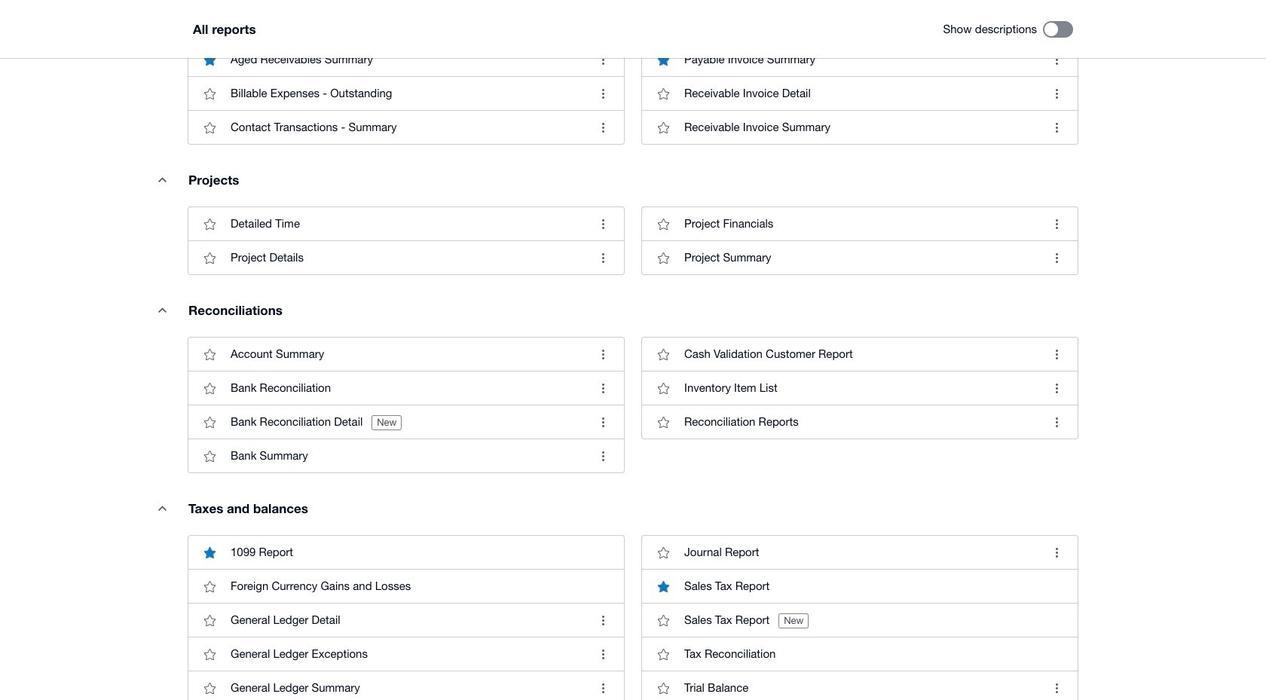 Task type: vqa. For each thing, say whether or not it's contained in the screenshot.
Aged Payables Detail
no



Task type: describe. For each thing, give the bounding box(es) containing it.
2 vertical spatial remove favorite image
[[648, 572, 679, 602]]

remove favorite image
[[648, 45, 679, 75]]

expand report group image
[[147, 295, 177, 325]]

2 expand report group image from the top
[[147, 493, 177, 523]]

1 vertical spatial remove favorite image
[[195, 538, 225, 568]]

0 vertical spatial remove favorite image
[[195, 45, 225, 75]]



Task type: locate. For each thing, give the bounding box(es) containing it.
favorite image
[[195, 79, 225, 109], [648, 79, 679, 109], [195, 113, 225, 143], [195, 209, 225, 239], [648, 209, 679, 239], [648, 243, 679, 273], [195, 339, 225, 370], [648, 339, 679, 370], [648, 538, 679, 568], [195, 606, 225, 636], [648, 606, 679, 636], [648, 640, 679, 670], [648, 674, 679, 701]]

more options image
[[1042, 45, 1072, 75], [588, 113, 618, 143], [588, 209, 618, 239], [588, 243, 618, 273], [588, 339, 618, 370], [588, 373, 618, 404], [588, 441, 618, 471], [588, 674, 618, 701]]

expand report group image
[[147, 165, 177, 195], [147, 493, 177, 523]]

1 vertical spatial expand report group image
[[147, 493, 177, 523]]

more options image
[[588, 45, 618, 75], [588, 79, 618, 109], [1042, 79, 1072, 109], [1042, 113, 1072, 143], [588, 407, 618, 438], [588, 606, 618, 636], [588, 640, 618, 670], [1042, 674, 1072, 701]]

remove favorite image
[[195, 45, 225, 75], [195, 538, 225, 568], [648, 572, 679, 602]]

favorite image
[[648, 113, 679, 143], [195, 243, 225, 273], [195, 373, 225, 404], [648, 373, 679, 404], [195, 407, 225, 438], [648, 407, 679, 438], [195, 441, 225, 471], [195, 572, 225, 602], [195, 640, 225, 670], [195, 674, 225, 701]]

0 vertical spatial expand report group image
[[147, 165, 177, 195]]

1 expand report group image from the top
[[147, 165, 177, 195]]



